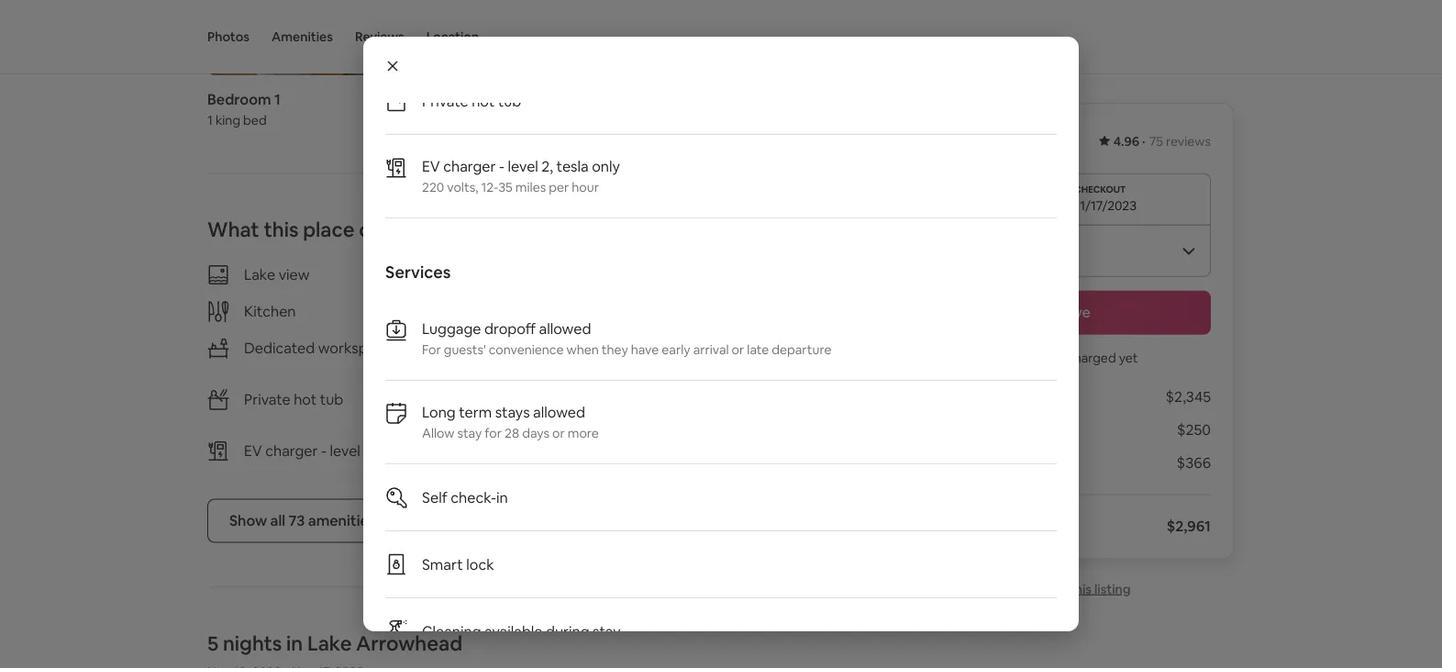 Task type: locate. For each thing, give the bounding box(es) containing it.
1 up ev charger - level 2, tesla only 220 volts, 12-35 miles per hour
[[515, 113, 520, 129]]

0 vertical spatial tesla
[[557, 157, 589, 175]]

0 horizontal spatial bed
[[243, 113, 267, 129]]

cleaning available during stay
[[422, 622, 621, 641]]

0 horizontal spatial or
[[553, 425, 565, 442]]

0 horizontal spatial level
[[330, 442, 361, 461]]

ev up 220
[[422, 157, 440, 175]]

report this listing
[[1025, 581, 1131, 597]]

0 vertical spatial in
[[497, 488, 508, 507]]

or right the days
[[553, 425, 565, 442]]

reviews
[[355, 28, 405, 45]]

220
[[422, 179, 444, 196]]

tesla
[[557, 157, 589, 175], [379, 442, 411, 461]]

1 horizontal spatial only
[[592, 157, 620, 175]]

more
[[568, 425, 599, 442]]

·
[[1143, 133, 1146, 150]]

with
[[621, 388, 650, 407]]

4.96 · 75 reviews
[[1114, 133, 1212, 150]]

allowed inside long term stays allowed allow stay for 28 days or more
[[533, 403, 586, 421]]

bed up per
[[550, 113, 574, 129]]

1 for bedroom 1
[[207, 113, 213, 129]]

this for what
[[264, 217, 299, 243]]

ev up show
[[244, 442, 262, 461]]

king inside bedroom 2 1 king bed
[[523, 113, 548, 129]]

charger for ev charger - level 2, tesla only 220 volts, 12-35 miles per hour
[[444, 157, 496, 175]]

1 vertical spatial hot
[[294, 390, 317, 409]]

0 horizontal spatial in
[[286, 631, 303, 657]]

1 horizontal spatial stay
[[593, 622, 621, 641]]

1 vertical spatial tesla
[[379, 442, 411, 461]]

bedroom 2 1 king bed
[[515, 90, 590, 129]]

level for ev charger - level 2, tesla only 220 volts, 12-35 miles per hour
[[508, 157, 539, 175]]

private
[[422, 91, 469, 110], [244, 390, 291, 409]]

- up 35
[[499, 157, 505, 175]]

private hot tub inside what this place offers dialog
[[422, 91, 522, 110]]

allowed up the days
[[533, 403, 586, 421]]

free
[[551, 337, 581, 356]]

tub
[[498, 91, 522, 110], [320, 390, 344, 409]]

0 horizontal spatial 1
[[207, 113, 213, 129]]

1 vertical spatial this
[[1070, 581, 1092, 597]]

0 horizontal spatial private
[[244, 390, 291, 409]]

1 horizontal spatial lake
[[307, 631, 352, 657]]

in for check-
[[497, 488, 508, 507]]

level inside ev charger - level 2, tesla only 220 volts, 12-35 miles per hour
[[508, 157, 539, 175]]

5
[[207, 631, 219, 657]]

0 horizontal spatial 2,
[[364, 442, 375, 461]]

allowed up "when" at the left bottom
[[539, 319, 591, 338]]

1 vertical spatial private
[[244, 390, 291, 409]]

nights
[[223, 631, 282, 657]]

airbnb service fee
[[916, 453, 1038, 472]]

when
[[567, 341, 599, 358]]

allowed
[[539, 319, 591, 338], [533, 403, 586, 421]]

level up amenities
[[330, 442, 361, 461]]

lake right nights
[[307, 631, 352, 657]]

1 horizontal spatial 1
[[275, 90, 281, 109]]

0 vertical spatial stay
[[458, 425, 482, 442]]

60"
[[551, 388, 574, 407]]

private down location
[[422, 91, 469, 110]]

ev inside ev charger - level 2, tesla only 220 volts, 12-35 miles per hour
[[422, 157, 440, 175]]

- inside ev charger - level 2, tesla only 220 volts, 12-35 miles per hour
[[499, 157, 505, 175]]

0 vertical spatial charger
[[444, 157, 496, 175]]

tub left 2
[[498, 91, 522, 110]]

only inside ev charger - level 2, tesla only 220 volts, 12-35 miles per hour
[[592, 157, 620, 175]]

arrival
[[694, 341, 729, 358]]

in
[[497, 488, 508, 507], [286, 631, 303, 657]]

1 inside bedroom 2 1 king bed
[[515, 113, 520, 129]]

bedroom 1 1 king bed
[[207, 90, 281, 129]]

1 bedroom from the left
[[207, 90, 271, 109]]

1 bed from the left
[[243, 113, 267, 129]]

0 horizontal spatial tesla
[[379, 442, 411, 461]]

2 bed from the left
[[550, 113, 574, 129]]

$2,961
[[1167, 517, 1212, 536]]

private hot tub down dedicated
[[244, 390, 344, 409]]

private inside what this place offers dialog
[[422, 91, 469, 110]]

0 vertical spatial 2,
[[542, 157, 554, 175]]

this up lake view
[[264, 217, 299, 243]]

1 vertical spatial tub
[[320, 390, 344, 409]]

ev for ev charger - level 2, tesla only
[[244, 442, 262, 461]]

1 horizontal spatial bed
[[550, 113, 574, 129]]

1 horizontal spatial in
[[497, 488, 508, 507]]

charger inside ev charger - level 2, tesla only 220 volts, 12-35 miles per hour
[[444, 157, 496, 175]]

tesla inside ev charger - level 2, tesla only 220 volts, 12-35 miles per hour
[[557, 157, 589, 175]]

fee
[[1016, 453, 1038, 472]]

cleaning
[[422, 622, 482, 641]]

tub up ev charger - level 2, tesla only
[[320, 390, 344, 409]]

-
[[499, 157, 505, 175], [321, 442, 327, 461]]

1 horizontal spatial private hot tub
[[422, 91, 522, 110]]

bed inside bedroom 2 1 king bed
[[550, 113, 574, 129]]

1 vertical spatial charger
[[265, 442, 318, 461]]

allowed inside the luggage dropoff allowed for guests' convenience when they have early arrival or late departure
[[539, 319, 591, 338]]

bed down photos button
[[243, 113, 267, 129]]

0 horizontal spatial this
[[264, 217, 299, 243]]

1 down photos button
[[207, 113, 213, 129]]

1 vertical spatial ev
[[244, 442, 262, 461]]

0 vertical spatial level
[[508, 157, 539, 175]]

0 vertical spatial this
[[264, 217, 299, 243]]

1 king from the left
[[216, 113, 241, 129]]

ev charger - level 2, tesla only 220 volts, 12-35 miles per hour
[[422, 157, 620, 196]]

airbnb
[[916, 453, 962, 472]]

ev charger - level 2, tesla only
[[244, 442, 442, 461]]

1 horizontal spatial level
[[508, 157, 539, 175]]

this for report
[[1070, 581, 1092, 597]]

0 vertical spatial private hot tub
[[422, 91, 522, 110]]

king up ev charger - level 2, tesla only 220 volts, 12-35 miles per hour
[[523, 113, 548, 129]]

bedroom down photos button
[[207, 90, 271, 109]]

private hot tub down location
[[422, 91, 522, 110]]

0 vertical spatial allowed
[[539, 319, 591, 338]]

only for ev charger - level 2, tesla only
[[414, 442, 442, 461]]

0 horizontal spatial stay
[[458, 425, 482, 442]]

1 vertical spatial only
[[414, 442, 442, 461]]

2 king from the left
[[523, 113, 548, 129]]

tub inside what this place offers dialog
[[498, 91, 522, 110]]

in inside what this place offers dialog
[[497, 488, 508, 507]]

2
[[582, 90, 590, 109]]

hot inside what this place offers dialog
[[472, 91, 495, 110]]

or
[[732, 341, 745, 358], [553, 425, 565, 442]]

1 horizontal spatial or
[[732, 341, 745, 358]]

parking
[[648, 337, 699, 356]]

premises
[[551, 355, 613, 374]]

taxes
[[1003, 517, 1041, 536]]

only
[[592, 157, 620, 175], [414, 442, 442, 461]]

king down photos button
[[216, 113, 241, 129]]

what this place offers dialog
[[363, 0, 1079, 665]]

1 horizontal spatial ev
[[422, 157, 440, 175]]

airbnb service fee button
[[916, 453, 1038, 472]]

what
[[207, 217, 260, 243]]

bedroom inside bedroom 1 1 king bed
[[207, 90, 271, 109]]

0 vertical spatial tub
[[498, 91, 522, 110]]

bedroom inside bedroom 2 1 king bed
[[515, 90, 579, 109]]

1 horizontal spatial hot
[[472, 91, 495, 110]]

stay down term
[[458, 425, 482, 442]]

tv,
[[697, 388, 718, 407]]

lake left view
[[244, 265, 276, 284]]

private hot tub
[[422, 91, 522, 110], [244, 390, 344, 409]]

1 vertical spatial 2,
[[364, 442, 375, 461]]

2 horizontal spatial 1
[[515, 113, 520, 129]]

1 vertical spatial allowed
[[533, 403, 586, 421]]

1 vertical spatial lake
[[307, 631, 352, 657]]

level up miles
[[508, 157, 539, 175]]

location button
[[427, 0, 479, 73]]

1 horizontal spatial -
[[499, 157, 505, 175]]

1 horizontal spatial charger
[[444, 157, 496, 175]]

1 horizontal spatial this
[[1070, 581, 1092, 597]]

stays
[[495, 403, 530, 421]]

0 vertical spatial or
[[732, 341, 745, 358]]

this left listing
[[1070, 581, 1092, 597]]

0 horizontal spatial hot
[[294, 390, 317, 409]]

2, inside ev charger - level 2, tesla only 220 volts, 12-35 miles per hour
[[542, 157, 554, 175]]

0 vertical spatial ev
[[422, 157, 440, 175]]

0 vertical spatial private
[[422, 91, 469, 110]]

reserve
[[1036, 303, 1091, 322]]

0 vertical spatial only
[[592, 157, 620, 175]]

offers
[[359, 217, 415, 243]]

king inside bedroom 1 1 king bed
[[216, 113, 241, 129]]

1 horizontal spatial bedroom
[[515, 90, 579, 109]]

in down the "for"
[[497, 488, 508, 507]]

lake
[[244, 265, 276, 284], [307, 631, 352, 657]]

dedicated workspace
[[244, 339, 392, 358]]

ev
[[422, 157, 440, 175], [244, 442, 262, 461]]

hot left bedroom 2 1 king bed
[[472, 91, 495, 110]]

bedroom for bedroom 1
[[207, 90, 271, 109]]

2, up per
[[542, 157, 554, 175]]

–
[[616, 355, 623, 374]]

0 horizontal spatial king
[[216, 113, 241, 129]]

king suite- bedroom #1 image
[[515, 0, 807, 76]]

yet
[[1120, 349, 1139, 366]]

in right nights
[[286, 631, 303, 657]]

1 horizontal spatial tub
[[498, 91, 522, 110]]

per
[[549, 179, 569, 196]]

2, for ev charger - level 2, tesla only
[[364, 442, 375, 461]]

0 horizontal spatial -
[[321, 442, 327, 461]]

only up hour
[[592, 157, 620, 175]]

only for ev charger - level 2, tesla only 220 volts, 12-35 miles per hour
[[592, 157, 620, 175]]

4
[[626, 355, 635, 374]]

0 vertical spatial lake
[[244, 265, 276, 284]]

0 horizontal spatial charger
[[265, 442, 318, 461]]

2 bedroom from the left
[[515, 90, 579, 109]]

2, up amenities
[[364, 442, 375, 461]]

$2,345
[[1166, 387, 1212, 406]]

stay inside long term stays allowed allow stay for 28 days or more
[[458, 425, 482, 442]]

bedroom left 2
[[515, 90, 579, 109]]

view
[[279, 265, 310, 284]]

or left "late"
[[732, 341, 745, 358]]

charger up volts,
[[444, 157, 496, 175]]

0 vertical spatial -
[[499, 157, 505, 175]]

1 vertical spatial private hot tub
[[244, 390, 344, 409]]

bed for 1
[[243, 113, 267, 129]]

king
[[216, 113, 241, 129], [523, 113, 548, 129]]

1 down amenities
[[275, 90, 281, 109]]

charger up the 73
[[265, 442, 318, 461]]

hour
[[572, 179, 599, 196]]

level
[[508, 157, 539, 175], [330, 442, 361, 461]]

2,
[[542, 157, 554, 175], [364, 442, 375, 461]]

0 horizontal spatial bedroom
[[207, 90, 271, 109]]

charger
[[444, 157, 496, 175], [265, 442, 318, 461]]

report this listing button
[[996, 581, 1131, 597]]

1 vertical spatial in
[[286, 631, 303, 657]]

- for ev charger - level 2, tesla only
[[321, 442, 327, 461]]

1 horizontal spatial private
[[422, 91, 469, 110]]

1 horizontal spatial tesla
[[557, 157, 589, 175]]

1 vertical spatial -
[[321, 442, 327, 461]]

stay right "during"
[[593, 622, 621, 641]]

private down dedicated
[[244, 390, 291, 409]]

only down allow
[[414, 442, 442, 461]]

dedicated
[[244, 339, 315, 358]]

apple
[[653, 388, 693, 407]]

lock
[[466, 555, 494, 574]]

0 vertical spatial hot
[[472, 91, 495, 110]]

1 horizontal spatial 2,
[[542, 157, 554, 175]]

driveway
[[584, 337, 645, 356]]

1 vertical spatial or
[[553, 425, 565, 442]]

1 vertical spatial level
[[330, 442, 361, 461]]

1 horizontal spatial king
[[523, 113, 548, 129]]

0 horizontal spatial only
[[414, 442, 442, 461]]

bed inside bedroom 1 1 king bed
[[243, 113, 267, 129]]

hot down dedicated workspace
[[294, 390, 317, 409]]

0 horizontal spatial ev
[[244, 442, 262, 461]]

place
[[303, 217, 355, 243]]

73
[[289, 511, 305, 530]]

- up amenities
[[321, 442, 327, 461]]



Task type: describe. For each thing, give the bounding box(es) containing it.
what this place offers
[[207, 217, 415, 243]]

reviews
[[1167, 133, 1212, 150]]

0 horizontal spatial tub
[[320, 390, 344, 409]]

check-
[[451, 488, 497, 507]]

king for bedroom 1
[[216, 113, 241, 129]]

you
[[989, 349, 1011, 366]]

12-
[[481, 179, 499, 196]]

or inside long term stays allowed allow stay for 28 days or more
[[553, 425, 565, 442]]

long term stays allowed allow stay for 28 days or more
[[422, 403, 599, 442]]

1 vertical spatial stay
[[593, 622, 621, 641]]

or inside the luggage dropoff allowed for guests' convenience when they have early arrival or late departure
[[732, 341, 745, 358]]

in for nights
[[286, 631, 303, 657]]

hdtv
[[577, 388, 617, 407]]

total before taxes
[[916, 517, 1041, 536]]

reserve button
[[916, 291, 1212, 335]]

report
[[1025, 581, 1067, 597]]

you won't be charged yet
[[989, 349, 1139, 366]]

self check-in
[[422, 488, 508, 507]]

have
[[631, 341, 659, 358]]

late
[[747, 341, 769, 358]]

available
[[485, 622, 543, 641]]

reviews button
[[355, 0, 405, 73]]

bed for 2
[[550, 113, 574, 129]]

11/17/2023
[[1075, 197, 1137, 213]]

tesla for ev charger - level 2, tesla only
[[379, 442, 411, 461]]

luggage
[[422, 319, 481, 338]]

0 horizontal spatial lake
[[244, 265, 276, 284]]

$250
[[1178, 420, 1212, 439]]

amenities button
[[272, 0, 333, 73]]

amenities
[[272, 28, 333, 45]]

services
[[386, 262, 451, 283]]

charger for ev charger - level 2, tesla only
[[265, 442, 318, 461]]

term
[[459, 403, 492, 421]]

- for ev charger - level 2, tesla only 220 volts, 12-35 miles per hour
[[499, 157, 505, 175]]

1 for bedroom 2
[[515, 113, 520, 129]]

5 nights in lake arrowhead
[[207, 631, 463, 657]]

photos button
[[207, 0, 250, 73]]

charged
[[1068, 349, 1117, 366]]

ev for ev charger - level 2, tesla only 220 volts, 12-35 miles per hour
[[422, 157, 440, 175]]

0 horizontal spatial private hot tub
[[244, 390, 344, 409]]

lake view
[[244, 265, 310, 284]]

long
[[422, 403, 456, 421]]

$366
[[1177, 453, 1212, 472]]

total
[[916, 517, 950, 536]]

service
[[965, 453, 1013, 472]]

all
[[270, 511, 286, 530]]

location
[[427, 28, 479, 45]]

show
[[229, 511, 267, 530]]

miles
[[516, 179, 546, 196]]

35
[[499, 179, 513, 196]]

volts,
[[447, 179, 479, 196]]

for
[[485, 425, 502, 442]]

2, for ev charger - level 2, tesla only 220 volts, 12-35 miles per hour
[[542, 157, 554, 175]]

luggage dropoff allowed for guests' convenience when they have early arrival or late departure
[[422, 319, 832, 358]]

bedroom #2- king image
[[207, 0, 500, 76]]

convenience
[[489, 341, 564, 358]]

11/17/2023 button
[[916, 173, 1212, 224]]

arrowhead
[[356, 631, 463, 657]]

during
[[546, 622, 590, 641]]

smart lock
[[422, 555, 494, 574]]

bedroom for bedroom 2
[[515, 90, 579, 109]]

$469
[[916, 126, 964, 152]]

75
[[1150, 133, 1164, 150]]

dropoff
[[485, 319, 536, 338]]

amenities
[[308, 511, 376, 530]]

60" hdtv with apple tv, netflix
[[551, 388, 718, 426]]

smart
[[422, 555, 463, 574]]

be
[[1049, 349, 1065, 366]]

kitchen
[[244, 302, 296, 321]]

for
[[422, 341, 441, 358]]

they
[[602, 341, 628, 358]]

free driveway parking on premises – 4 spaces
[[551, 337, 720, 374]]

show all 73 amenities button
[[207, 499, 398, 543]]

workspace
[[318, 339, 392, 358]]

spaces
[[638, 355, 685, 374]]

on
[[703, 337, 720, 356]]

before
[[953, 517, 1000, 536]]

4.96
[[1114, 133, 1140, 150]]

photos
[[207, 28, 250, 45]]

days
[[522, 425, 550, 442]]

28
[[505, 425, 520, 442]]

allow
[[422, 425, 455, 442]]

king for bedroom 2
[[523, 113, 548, 129]]

$469 night
[[916, 126, 1003, 152]]

tesla for ev charger - level 2, tesla only 220 volts, 12-35 miles per hour
[[557, 157, 589, 175]]

netflix
[[551, 407, 596, 426]]

level for ev charger - level 2, tesla only
[[330, 442, 361, 461]]

show all 73 amenities
[[229, 511, 376, 530]]

departure
[[772, 341, 832, 358]]

guests'
[[444, 341, 486, 358]]

won't
[[1013, 349, 1046, 366]]



Task type: vqa. For each thing, say whether or not it's contained in the screenshot.
charger corresponding to EV charger - level 2, tesla only 220 volts, 12-35 miles per hour
yes



